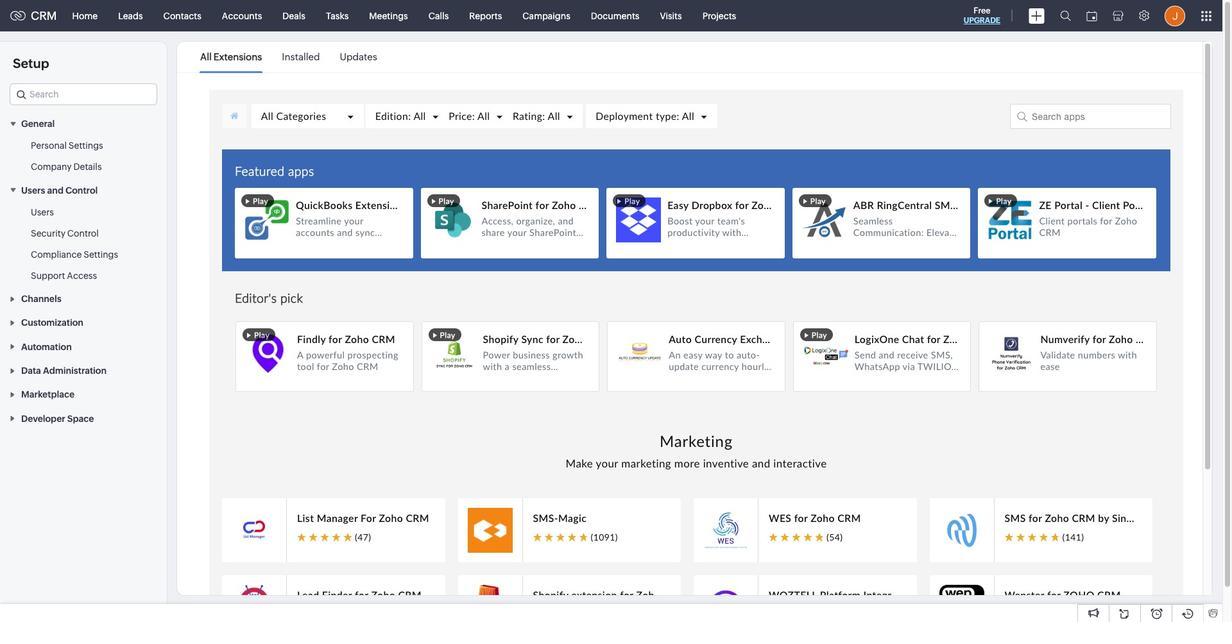 Task type: locate. For each thing, give the bounding box(es) containing it.
meetings link
[[359, 0, 418, 31]]

1 vertical spatial control
[[67, 228, 99, 239]]

settings inside users and control region
[[84, 250, 118, 260]]

tasks
[[326, 11, 349, 21]]

calls
[[429, 11, 449, 21]]

search image
[[1060, 10, 1071, 21]]

updates
[[340, 51, 377, 62]]

data administration
[[21, 366, 107, 376]]

control
[[65, 185, 98, 196], [67, 228, 99, 239]]

home link
[[62, 0, 108, 31]]

personal settings link
[[31, 140, 103, 152]]

0 vertical spatial settings
[[69, 141, 103, 151]]

users and control
[[21, 185, 98, 196]]

visits link
[[650, 0, 692, 31]]

space
[[67, 414, 94, 424]]

general region
[[0, 136, 167, 178]]

users inside dropdown button
[[21, 185, 45, 196]]

extensions
[[214, 51, 262, 62]]

users
[[21, 185, 45, 196], [31, 207, 54, 217]]

1 vertical spatial settings
[[84, 250, 118, 260]]

developer space button
[[0, 407, 167, 431]]

security control
[[31, 228, 99, 239]]

settings inside general region
[[69, 141, 103, 151]]

general button
[[0, 112, 167, 136]]

users left "and"
[[21, 185, 45, 196]]

users inside region
[[31, 207, 54, 217]]

control up compliance settings
[[67, 228, 99, 239]]

accounts link
[[212, 0, 272, 31]]

control down details
[[65, 185, 98, 196]]

free
[[974, 6, 991, 15]]

updates link
[[340, 42, 377, 72]]

details
[[73, 162, 102, 172]]

automation
[[21, 342, 72, 352]]

accounts
[[222, 11, 262, 21]]

users for users
[[31, 207, 54, 217]]

search element
[[1053, 0, 1079, 31]]

crm link
[[10, 9, 57, 22]]

support access link
[[31, 269, 97, 282]]

leads
[[118, 11, 143, 21]]

documents
[[591, 11, 640, 21]]

marketplace
[[21, 390, 75, 400]]

users up security
[[31, 207, 54, 217]]

calls link
[[418, 0, 459, 31]]

settings up access
[[84, 250, 118, 260]]

personal settings
[[31, 141, 103, 151]]

None field
[[10, 83, 157, 105]]

settings
[[69, 141, 103, 151], [84, 250, 118, 260]]

developer
[[21, 414, 65, 424]]

1 vertical spatial users
[[31, 207, 54, 217]]

all
[[200, 51, 212, 62]]

all extensions
[[200, 51, 262, 62]]

visits
[[660, 11, 682, 21]]

security
[[31, 228, 65, 239]]

security control link
[[31, 227, 99, 240]]

0 vertical spatial control
[[65, 185, 98, 196]]

setup
[[13, 56, 49, 71]]

automation button
[[0, 335, 167, 359]]

0 vertical spatial users
[[21, 185, 45, 196]]

contacts
[[163, 11, 201, 21]]

settings up details
[[69, 141, 103, 151]]

projects link
[[692, 0, 747, 31]]

home
[[72, 11, 98, 21]]



Task type: describe. For each thing, give the bounding box(es) containing it.
create menu image
[[1029, 8, 1045, 23]]

administration
[[43, 366, 107, 376]]

documents link
[[581, 0, 650, 31]]

users and control button
[[0, 178, 167, 202]]

settings for personal settings
[[69, 141, 103, 151]]

compliance
[[31, 250, 82, 260]]

support
[[31, 271, 65, 281]]

leads link
[[108, 0, 153, 31]]

contacts link
[[153, 0, 212, 31]]

users for users and control
[[21, 185, 45, 196]]

crm
[[31, 9, 57, 22]]

profile element
[[1157, 0, 1193, 31]]

developer space
[[21, 414, 94, 424]]

channels
[[21, 294, 61, 304]]

users and control region
[[0, 202, 167, 287]]

calendar image
[[1087, 11, 1098, 21]]

compliance settings link
[[31, 248, 118, 261]]

free upgrade
[[964, 6, 1001, 25]]

meetings
[[369, 11, 408, 21]]

reports link
[[459, 0, 512, 31]]

company
[[31, 162, 72, 172]]

company details link
[[31, 161, 102, 174]]

channels button
[[0, 287, 167, 311]]

all extensions link
[[200, 42, 262, 72]]

support access
[[31, 271, 97, 281]]

users link
[[31, 206, 54, 219]]

deals link
[[272, 0, 316, 31]]

tasks link
[[316, 0, 359, 31]]

upgrade
[[964, 16, 1001, 25]]

data
[[21, 366, 41, 376]]

personal
[[31, 141, 67, 151]]

projects
[[703, 11, 736, 21]]

campaigns
[[523, 11, 571, 21]]

deals
[[283, 11, 306, 21]]

company details
[[31, 162, 102, 172]]

compliance settings
[[31, 250, 118, 260]]

general
[[21, 119, 55, 129]]

installed
[[282, 51, 320, 62]]

data administration button
[[0, 359, 167, 383]]

Search text field
[[10, 84, 157, 105]]

access
[[67, 271, 97, 281]]

create menu element
[[1021, 0, 1053, 31]]

profile image
[[1165, 5, 1186, 26]]

customization button
[[0, 311, 167, 335]]

campaigns link
[[512, 0, 581, 31]]

settings for compliance settings
[[84, 250, 118, 260]]

customization
[[21, 318, 83, 328]]

installed link
[[282, 42, 320, 72]]

marketplace button
[[0, 383, 167, 407]]

and
[[47, 185, 64, 196]]

control inside users and control dropdown button
[[65, 185, 98, 196]]

control inside security control link
[[67, 228, 99, 239]]

reports
[[469, 11, 502, 21]]



Task type: vqa. For each thing, say whether or not it's contained in the screenshot.
the Developer Space dropdown button
yes



